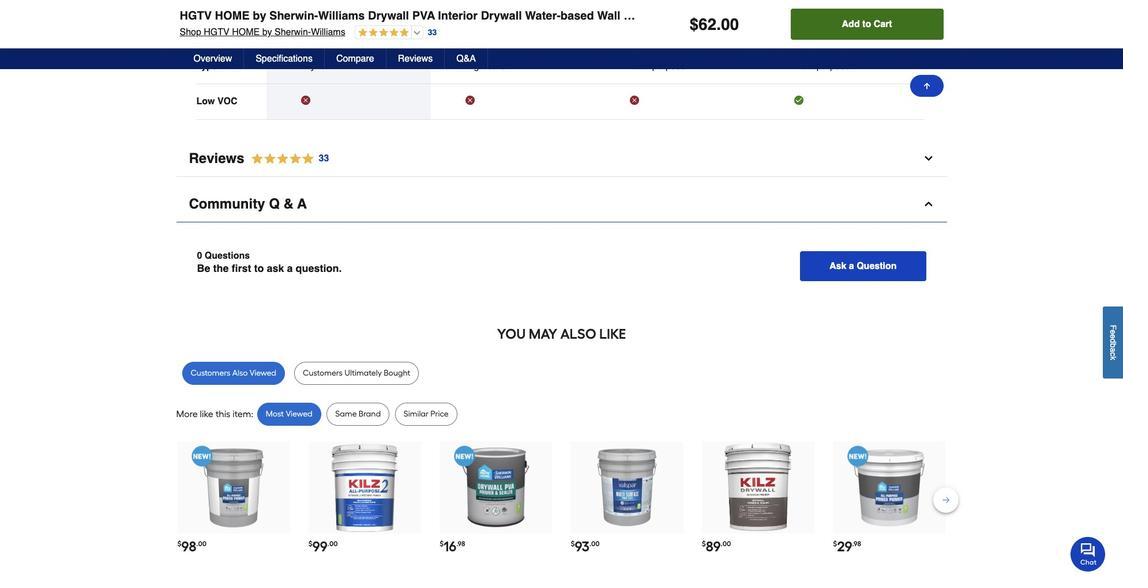 Task type: vqa. For each thing, say whether or not it's contained in the screenshot.


Task type: describe. For each thing, give the bounding box(es) containing it.
0 vertical spatial also
[[560, 326, 596, 343]]

add to cart
[[842, 19, 892, 29]]

purpose for 2nd multi-purpose cell from right
[[652, 61, 686, 71]]

ask a question button
[[800, 251, 926, 281]]

high build
[[465, 61, 506, 71]]

c
[[1109, 353, 1118, 357]]

primer
[[689, 9, 726, 22]]

0
[[197, 251, 202, 261]]

1 horizontal spatial based
[[561, 9, 594, 22]]

this
[[216, 409, 230, 420]]

$ for 62
[[690, 15, 699, 33]]

:
[[251, 409, 253, 420]]

1 vertical spatial sherwin-
[[275, 27, 311, 37]]

hgtv home by sherwin-williams drywal pva interior drywall water-based wall and ceiling primer (1-gallon) image
[[451, 443, 541, 533]]

0 horizontal spatial 33
[[319, 153, 329, 164]]

29
[[837, 539, 852, 555]]

no image
[[630, 96, 639, 105]]

00
[[721, 15, 739, 33]]

multi-purpose for first multi-purpose cell from right
[[794, 61, 850, 71]]

similar price
[[404, 409, 449, 419]]

ultimately
[[345, 369, 382, 378]]

99
[[313, 539, 328, 555]]

drywall cell
[[301, 60, 396, 72]]

ceiling
[[647, 9, 686, 22]]

like
[[599, 326, 626, 343]]

$ for 89
[[702, 540, 706, 548]]

reviews inside button
[[398, 54, 433, 64]]

2 water-based cell from the left
[[794, 25, 889, 37]]

like
[[200, 409, 213, 420]]

most
[[266, 409, 284, 419]]

f e e d b a c k button
[[1103, 307, 1123, 379]]

add
[[842, 19, 860, 29]]

0 vertical spatial williams
[[318, 9, 365, 22]]

same brand
[[335, 409, 381, 419]]

0 questions be the first to ask a question.
[[197, 251, 342, 274]]

1 horizontal spatial 33
[[428, 28, 437, 37]]

$ 16 .98
[[440, 539, 465, 555]]

base material
[[196, 26, 256, 36]]

more
[[176, 409, 198, 420]]

16
[[444, 539, 456, 555]]

62
[[699, 15, 717, 33]]

water-based for 1st water-based cell from right
[[794, 26, 847, 36]]

community q & a button
[[176, 186, 947, 223]]

multi-purpose for 2nd multi-purpose cell from right
[[630, 61, 686, 71]]

$ 89 .00
[[702, 539, 731, 555]]

similar
[[404, 409, 429, 419]]

you
[[497, 326, 526, 343]]

1 e from the top
[[1109, 330, 1118, 335]]

1 vertical spatial home
[[232, 27, 260, 37]]

0 vertical spatial home
[[215, 9, 250, 22]]

shop
[[180, 27, 201, 37]]

2 horizontal spatial based
[[822, 26, 847, 36]]

compare button
[[325, 48, 386, 69]]

$ for 93
[[571, 540, 575, 548]]

$ 98 .00
[[177, 539, 207, 555]]

and
[[624, 9, 644, 22]]

$ for 29
[[833, 540, 837, 548]]

.98 for 16
[[456, 540, 465, 548]]

community q & a
[[189, 196, 307, 212]]

&
[[284, 196, 294, 212]]

ask
[[830, 261, 847, 272]]

most viewed
[[266, 409, 312, 419]]

specifications button
[[244, 48, 325, 69]]

1 horizontal spatial water-
[[525, 9, 561, 22]]

1 vertical spatial hgtv
[[204, 27, 229, 37]]

ask
[[267, 262, 284, 274]]

2 e from the top
[[1109, 335, 1118, 339]]

brand
[[359, 409, 381, 419]]

item
[[233, 409, 251, 420]]

a inside button
[[849, 261, 854, 272]]

98
[[181, 539, 196, 555]]

.
[[717, 15, 721, 33]]

1 vertical spatial williams
[[311, 27, 345, 37]]

high
[[465, 61, 484, 71]]

$ 62 . 00
[[690, 15, 739, 33]]

.00 for 89
[[721, 540, 731, 548]]

to inside button
[[863, 19, 871, 29]]

$ 29 .98
[[833, 539, 861, 555]]

drywall inside cell
[[301, 61, 331, 71]]

2 horizontal spatial drywall
[[481, 9, 522, 22]]

1 vertical spatial by
[[262, 27, 272, 37]]

purpose for first multi-purpose cell from right
[[817, 61, 850, 71]]

$ 99 .00
[[309, 539, 338, 555]]

q
[[269, 196, 280, 212]]

.00 for 93
[[590, 540, 600, 548]]

2 multi-purpose cell from the left
[[794, 60, 889, 72]]

cart
[[874, 19, 892, 29]]

hgtv home by sherwin-williams all-purpose power interior/exterior multi-purpose water-based wall and ceiling primer (2-gallon) image
[[844, 443, 935, 533]]

1 multi- from the left
[[630, 61, 652, 71]]

to inside 0 questions be the first to ask a question.
[[254, 262, 264, 274]]

k
[[1109, 357, 1118, 361]]

$ 93 .00
[[571, 539, 600, 555]]

customers for customers also viewed
[[191, 369, 230, 378]]

build
[[487, 61, 506, 71]]

b
[[1109, 344, 1118, 348]]



Task type: locate. For each thing, give the bounding box(es) containing it.
water-based
[[301, 26, 353, 36], [794, 26, 847, 36]]

f e e d b a c k
[[1109, 325, 1118, 361]]

drywall
[[368, 9, 409, 22], [481, 9, 522, 22], [301, 61, 331, 71]]

voc
[[217, 97, 237, 107]]

0 vertical spatial sherwin-
[[269, 9, 318, 22]]

.98 inside $ 16 .98
[[456, 540, 465, 548]]

2 horizontal spatial a
[[1109, 348, 1118, 353]]

multi- up yes "image"
[[794, 61, 817, 71]]

4.8 stars image containing 33
[[244, 151, 330, 167]]

multi-purpose up no image
[[630, 61, 686, 71]]

low voc
[[196, 97, 237, 107]]

customers up like
[[191, 369, 230, 378]]

based left 'wall'
[[561, 9, 594, 22]]

sherwin- up 'specifications' button
[[275, 27, 311, 37]]

bought
[[384, 369, 410, 378]]

q&a
[[456, 54, 476, 64]]

customers
[[191, 369, 230, 378], [303, 369, 343, 378]]

0 horizontal spatial also
[[232, 369, 248, 378]]

1 vertical spatial 33
[[319, 153, 329, 164]]

0 vertical spatial viewed
[[250, 369, 276, 378]]

valspar interior multi-purpose water-based wall and ceiling primer (5-gallon) image
[[582, 443, 672, 533]]

viewed up :
[[250, 369, 276, 378]]

1 vertical spatial viewed
[[286, 409, 312, 419]]

the
[[213, 262, 229, 274]]

.98
[[456, 540, 465, 548], [852, 540, 861, 548]]

e
[[1109, 330, 1118, 335], [1109, 335, 1118, 339]]

0 horizontal spatial multi-purpose
[[630, 61, 686, 71]]

cell
[[630, 25, 725, 37], [301, 96, 396, 108], [465, 96, 561, 108], [630, 96, 725, 108], [794, 96, 889, 108]]

.00 inside $ 99 .00
[[328, 540, 338, 548]]

you may also like
[[497, 326, 626, 343]]

purpose down the "ceiling"
[[652, 61, 686, 71]]

0 horizontal spatial drywall
[[301, 61, 331, 71]]

$
[[690, 15, 699, 33], [177, 540, 181, 548], [309, 540, 313, 548], [440, 540, 444, 548], [571, 540, 575, 548], [702, 540, 706, 548], [833, 540, 837, 548]]

2 water-based from the left
[[794, 26, 847, 36]]

0 horizontal spatial no image
[[301, 96, 310, 105]]

reviews down pva
[[398, 54, 433, 64]]

based
[[561, 9, 594, 22], [328, 26, 353, 36], [822, 26, 847, 36]]

1 purpose from the left
[[652, 61, 686, 71]]

q&a button
[[445, 48, 488, 69]]

2 .98 from the left
[[852, 540, 861, 548]]

no image
[[301, 96, 310, 105], [465, 96, 475, 105]]

0 horizontal spatial .98
[[456, 540, 465, 548]]

$ inside the $ 98 .00
[[177, 540, 181, 548]]

1 horizontal spatial 4.8 stars image
[[355, 28, 409, 39]]

based up compare
[[328, 26, 353, 36]]

.00 inside "$ 93 .00"
[[590, 540, 600, 548]]

a inside 0 questions be the first to ask a question.
[[287, 262, 293, 274]]

.00 for 99
[[328, 540, 338, 548]]

also up item
[[232, 369, 248, 378]]

compare
[[336, 54, 374, 64]]

multi-purpose up yes "image"
[[794, 61, 850, 71]]

arrow up image
[[922, 81, 931, 91]]

williams
[[318, 9, 365, 22], [311, 27, 345, 37]]

yes image
[[794, 96, 803, 105]]

f
[[1109, 325, 1118, 330]]

2 multi- from the left
[[794, 61, 817, 71]]

chevron up image
[[923, 198, 934, 210]]

1 horizontal spatial multi-
[[794, 61, 817, 71]]

chevron down image
[[923, 153, 934, 164]]

type
[[196, 61, 217, 71]]

water-
[[525, 9, 561, 22], [301, 26, 328, 36], [794, 26, 822, 36]]

1 horizontal spatial water-based cell
[[794, 25, 889, 37]]

add to cart button
[[791, 9, 944, 40]]

0 vertical spatial 33
[[428, 28, 437, 37]]

4.8 stars image up 'compare' button
[[355, 28, 409, 39]]

overview button
[[182, 48, 244, 69]]

questions
[[205, 251, 250, 261]]

chat invite button image
[[1071, 537, 1106, 572]]

interior
[[438, 9, 478, 22]]

a inside 'button'
[[1109, 348, 1118, 353]]

2 horizontal spatial water-
[[794, 26, 822, 36]]

multi-
[[630, 61, 652, 71], [794, 61, 817, 71]]

e up "d"
[[1109, 330, 1118, 335]]

.00
[[196, 540, 207, 548], [328, 540, 338, 548], [590, 540, 600, 548], [721, 540, 731, 548]]

no image down high
[[465, 96, 475, 105]]

1 water-based cell from the left
[[301, 25, 396, 37]]

0 horizontal spatial customers
[[191, 369, 230, 378]]

drywall left pva
[[368, 9, 409, 22]]

base
[[196, 26, 218, 36]]

a
[[849, 261, 854, 272], [287, 262, 293, 274], [1109, 348, 1118, 353]]

2 multi-purpose from the left
[[794, 61, 850, 71]]

based left cart
[[822, 26, 847, 36]]

0 horizontal spatial purpose
[[652, 61, 686, 71]]

1 vertical spatial 4.8 stars image
[[244, 151, 330, 167]]

0 horizontal spatial water-
[[301, 26, 328, 36]]

multi-purpose cell
[[630, 60, 725, 72], [794, 60, 889, 72]]

.00 for 98
[[196, 540, 207, 548]]

sherwin-
[[269, 9, 318, 22], [275, 27, 311, 37]]

a up k
[[1109, 348, 1118, 353]]

1 water-based from the left
[[301, 26, 353, 36]]

low
[[196, 97, 215, 107]]

first
[[232, 262, 251, 274]]

93
[[575, 539, 590, 555]]

overview
[[194, 54, 232, 64]]

community
[[189, 196, 265, 212]]

sherwin- up shop hgtv home by sherwin-williams
[[269, 9, 318, 22]]

a
[[297, 196, 307, 212]]

drywall left compare
[[301, 61, 331, 71]]

0 vertical spatial by
[[253, 9, 266, 22]]

2 no image from the left
[[465, 96, 475, 105]]

$ for 99
[[309, 540, 313, 548]]

reviews button
[[386, 48, 445, 69]]

by
[[253, 9, 266, 22], [262, 27, 272, 37]]

pva
[[412, 9, 435, 22]]

0 horizontal spatial a
[[287, 262, 293, 274]]

$ for 98
[[177, 540, 181, 548]]

0 vertical spatial hgtv
[[180, 9, 212, 22]]

hgtv home by sherwin-williams drywall pva interior drywall water-based wall and ceiling primer (5-gallon)
[[180, 9, 783, 22]]

shop hgtv home by sherwin-williams
[[180, 27, 345, 37]]

.98 inside "$ 29 .98"
[[852, 540, 861, 548]]

may
[[529, 326, 557, 343]]

purpose down add
[[817, 61, 850, 71]]

by right the 'material'
[[262, 27, 272, 37]]

price
[[431, 409, 449, 419]]

a right ask at the left
[[287, 262, 293, 274]]

water-based for 1st water-based cell from left
[[301, 26, 353, 36]]

4.8 stars image
[[355, 28, 409, 39], [244, 151, 330, 167]]

reviews up "community"
[[189, 150, 244, 167]]

no image down 'specifications' button
[[301, 96, 310, 105]]

multi-purpose cell down add
[[794, 60, 889, 72]]

to left ask at the left
[[254, 262, 264, 274]]

1 horizontal spatial viewed
[[286, 409, 312, 419]]

(5-
[[729, 9, 743, 22]]

1 multi-purpose from the left
[[630, 61, 686, 71]]

4 .00 from the left
[[721, 540, 731, 548]]

ask a question
[[830, 261, 897, 272]]

customers also viewed
[[191, 369, 276, 378]]

$ inside "$ 93 .00"
[[571, 540, 575, 548]]

d
[[1109, 339, 1118, 344]]

0 horizontal spatial based
[[328, 26, 353, 36]]

kilz drywall interior drywall water-based wall and ceiling primer (5-gallon) image
[[713, 443, 803, 533]]

$ inside $ 16 .98
[[440, 540, 444, 548]]

more like this item :
[[176, 409, 253, 420]]

a right ask
[[849, 261, 854, 272]]

customers left ultimately
[[303, 369, 343, 378]]

0 horizontal spatial multi-purpose cell
[[630, 60, 725, 72]]

high build cell
[[465, 60, 561, 72]]

0 vertical spatial to
[[863, 19, 871, 29]]

1 horizontal spatial drywall
[[368, 9, 409, 22]]

.00 inside the $ 98 .00
[[196, 540, 207, 548]]

1 .00 from the left
[[196, 540, 207, 548]]

hgtv
[[180, 9, 212, 22], [204, 27, 229, 37]]

1 multi-purpose cell from the left
[[630, 60, 725, 72]]

water-based cell
[[301, 25, 396, 37], [794, 25, 889, 37]]

0 vertical spatial reviews
[[398, 54, 433, 64]]

multi- up no image
[[630, 61, 652, 71]]

e up b
[[1109, 335, 1118, 339]]

question
[[857, 261, 897, 272]]

to right add
[[863, 19, 871, 29]]

to
[[863, 19, 871, 29], [254, 262, 264, 274]]

1 vertical spatial also
[[232, 369, 248, 378]]

also
[[560, 326, 596, 343], [232, 369, 248, 378]]

question.
[[296, 262, 342, 274]]

hgtv right shop
[[204, 27, 229, 37]]

hgtv up shop
[[180, 9, 212, 22]]

1 vertical spatial reviews
[[189, 150, 244, 167]]

gallon)
[[743, 9, 783, 22]]

0 horizontal spatial to
[[254, 262, 264, 274]]

multi-purpose cell down the "ceiling"
[[630, 60, 725, 72]]

reviews
[[398, 54, 433, 64], [189, 150, 244, 167]]

2 customers from the left
[[303, 369, 343, 378]]

$ inside "$ 29 .98"
[[833, 540, 837, 548]]

hgtv home by sherwin-williams all-purpose power interior/exterior multi-purpose water-based wall and ceiling primer (5-gallon) image
[[189, 443, 279, 533]]

1 horizontal spatial no image
[[465, 96, 475, 105]]

.00 inside $ 89 .00
[[721, 540, 731, 548]]

89
[[706, 539, 721, 555]]

$ for 16
[[440, 540, 444, 548]]

1 horizontal spatial .98
[[852, 540, 861, 548]]

1 horizontal spatial purpose
[[817, 61, 850, 71]]

by up shop hgtv home by sherwin-williams
[[253, 9, 266, 22]]

3 .00 from the left
[[590, 540, 600, 548]]

0 horizontal spatial reviews
[[189, 150, 244, 167]]

wall
[[597, 9, 621, 22]]

0 vertical spatial 4.8 stars image
[[355, 28, 409, 39]]

1 customers from the left
[[191, 369, 230, 378]]

1 .98 from the left
[[456, 540, 465, 548]]

kilz 2 all-purpose interior/exterior multi-purpose water-based wall and ceiling primer (5-gallon) image
[[320, 443, 410, 533]]

1 horizontal spatial also
[[560, 326, 596, 343]]

customers for customers ultimately bought
[[303, 369, 343, 378]]

home
[[215, 9, 250, 22], [232, 27, 260, 37]]

33
[[428, 28, 437, 37], [319, 153, 329, 164]]

1 horizontal spatial customers
[[303, 369, 343, 378]]

4.8 stars image up '&'
[[244, 151, 330, 167]]

.98 for 29
[[852, 540, 861, 548]]

also left like
[[560, 326, 596, 343]]

$ inside $ 99 .00
[[309, 540, 313, 548]]

drywall right interior
[[481, 9, 522, 22]]

0 horizontal spatial water-based
[[301, 26, 353, 36]]

multi-purpose
[[630, 61, 686, 71], [794, 61, 850, 71]]

customers ultimately bought
[[303, 369, 410, 378]]

1 no image from the left
[[301, 96, 310, 105]]

1 horizontal spatial to
[[863, 19, 871, 29]]

0 horizontal spatial multi-
[[630, 61, 652, 71]]

1 horizontal spatial a
[[849, 261, 854, 272]]

$ inside $ 89 .00
[[702, 540, 706, 548]]

1 horizontal spatial reviews
[[398, 54, 433, 64]]

0 horizontal spatial viewed
[[250, 369, 276, 378]]

home up base material
[[215, 9, 250, 22]]

material
[[221, 26, 256, 36]]

0 horizontal spatial water-based cell
[[301, 25, 396, 37]]

1 horizontal spatial water-based
[[794, 26, 847, 36]]

be
[[197, 262, 210, 274]]

2 .00 from the left
[[328, 540, 338, 548]]

0 horizontal spatial 4.8 stars image
[[244, 151, 330, 167]]

1 horizontal spatial multi-purpose
[[794, 61, 850, 71]]

1 horizontal spatial multi-purpose cell
[[794, 60, 889, 72]]

home right the base
[[232, 27, 260, 37]]

specifications
[[256, 54, 313, 64]]

1 vertical spatial to
[[254, 262, 264, 274]]

viewed
[[250, 369, 276, 378], [286, 409, 312, 419]]

same
[[335, 409, 357, 419]]

viewed right most
[[286, 409, 312, 419]]

2 purpose from the left
[[817, 61, 850, 71]]



